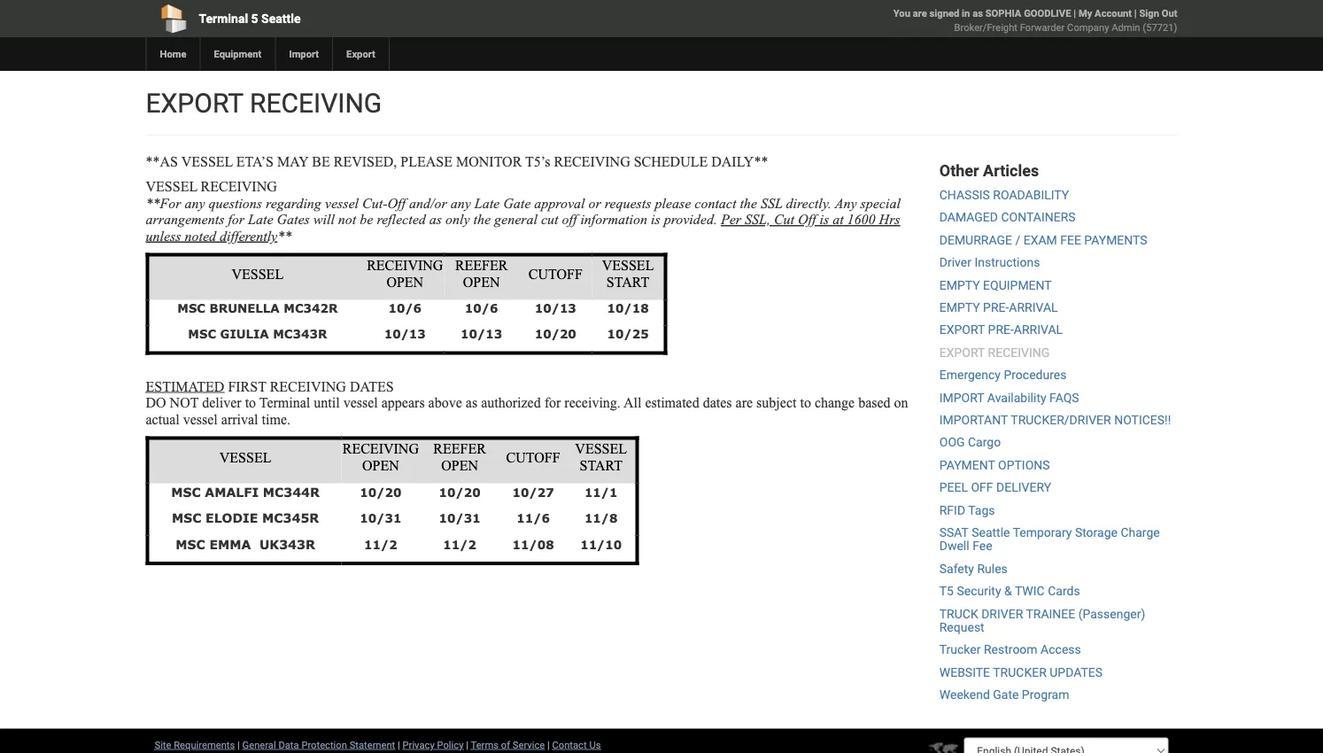 Task type: locate. For each thing, give the bounding box(es) containing it.
the up ssl,
[[740, 195, 757, 211]]

msc left brunella
[[177, 301, 206, 315]]

0 vertical spatial export
[[146, 87, 243, 119]]

receiving down the import
[[250, 87, 382, 119]]

vessel up 11/1
[[575, 441, 627, 457]]

empty equipment link
[[940, 278, 1052, 292]]

weekend gate program link
[[940, 687, 1070, 702]]

0 horizontal spatial are
[[736, 395, 753, 411]]

on
[[895, 395, 909, 411]]

1 horizontal spatial gate
[[993, 687, 1019, 702]]

1 horizontal spatial any
[[451, 195, 471, 211]]

start up 11/1
[[580, 457, 623, 473]]

msc left amalfi
[[171, 484, 201, 499]]

1 horizontal spatial for
[[545, 395, 561, 411]]

receiving open down appears
[[343, 441, 419, 473]]

1 10/31 from the left
[[360, 511, 402, 525]]

rules
[[978, 561, 1008, 576]]

gates
[[277, 211, 310, 227]]

0 vertical spatial as
[[973, 8, 983, 19]]

receiving
[[250, 87, 382, 119], [554, 153, 631, 169], [201, 179, 277, 194], [367, 257, 443, 273], [988, 345, 1050, 360], [270, 378, 346, 394], [343, 441, 419, 457]]

msc down msc elodie mc345r
[[176, 536, 205, 552]]

0 vertical spatial reefer open
[[455, 257, 508, 290]]

0 vertical spatial vessel
[[325, 195, 359, 211]]

reefer for msc brunella mc342r
[[455, 257, 508, 273]]

website trucker updates link
[[940, 665, 1103, 680]]

the
[[740, 195, 757, 211], [474, 211, 491, 227]]

0 vertical spatial receiving open
[[367, 257, 443, 290]]

is down "please"
[[651, 211, 661, 227]]

trucker/driver
[[1011, 413, 1112, 427]]

0 vertical spatial for
[[228, 211, 245, 227]]

1 vertical spatial arrival
[[1014, 323, 1063, 337]]

general
[[242, 739, 276, 750]]

vessel down dates
[[343, 395, 378, 411]]

arrangements
[[146, 211, 224, 227]]

0 vertical spatial empty
[[940, 278, 980, 292]]

**as vessel eta's may be revised, please monitor t5's receiving schedule daily**
[[146, 153, 769, 169]]

0 horizontal spatial for
[[228, 211, 245, 227]]

giulia
[[220, 326, 269, 341]]

10/13
[[535, 301, 577, 315], [384, 326, 426, 341], [461, 326, 503, 341]]

msc emma  uk343r
[[176, 536, 315, 552]]

1 horizontal spatial as
[[466, 395, 478, 411]]

reefer
[[455, 257, 508, 273], [434, 441, 486, 457]]

cutoff up '10/27'
[[506, 449, 560, 465]]

out
[[1162, 8, 1178, 19]]

export pre-arrival link
[[940, 323, 1063, 337]]

vessel start up 10/18
[[602, 257, 654, 290]]

safety
[[940, 561, 975, 576]]

1 horizontal spatial 10/6
[[465, 301, 498, 315]]

cards
[[1048, 584, 1081, 598]]

fee
[[1061, 233, 1082, 247]]

reefer down above
[[434, 441, 486, 457]]

10/6
[[388, 301, 422, 315], [465, 301, 498, 315]]

storage
[[1075, 525, 1118, 540]]

to left change
[[800, 395, 811, 411]]

2 is from the left
[[820, 211, 829, 227]]

10/13 up authorized
[[461, 326, 503, 341]]

0 horizontal spatial 10/6
[[388, 301, 422, 315]]

faqs
[[1050, 390, 1080, 405]]

0 vertical spatial start
[[607, 274, 650, 290]]

pre-
[[984, 300, 1009, 315], [988, 323, 1014, 337]]

msc for msc giulia mc343r
[[188, 326, 216, 341]]

vessel up the 'not'
[[325, 195, 359, 211]]

articles
[[984, 161, 1039, 180]]

approval
[[534, 195, 585, 211]]

twic
[[1015, 584, 1045, 598]]

0 horizontal spatial any
[[185, 195, 205, 211]]

1 horizontal spatial terminal
[[260, 395, 310, 411]]

1 vertical spatial seattle
[[972, 525, 1010, 540]]

based
[[859, 395, 891, 411]]

1 empty from the top
[[940, 278, 980, 292]]

availability
[[988, 390, 1047, 405]]

1 horizontal spatial seattle
[[972, 525, 1010, 540]]

2 horizontal spatial as
[[973, 8, 983, 19]]

ssat
[[940, 525, 969, 540]]

0 horizontal spatial the
[[474, 211, 491, 227]]

vessel start for mc344r
[[575, 441, 627, 473]]

vessel
[[181, 153, 233, 169], [146, 179, 197, 194], [602, 257, 654, 273], [232, 266, 284, 282], [575, 441, 627, 457], [220, 449, 272, 465]]

11/8
[[585, 511, 618, 525]]

vessel start up 11/1
[[575, 441, 627, 473]]

1 vertical spatial cutoff
[[506, 449, 560, 465]]

reefer open
[[455, 257, 508, 290], [434, 441, 486, 473]]

privacy
[[403, 739, 435, 750]]

empty down empty equipment link
[[940, 300, 980, 315]]

are inside "you are signed in as sophia goodlive | my account | sign out broker/freight forwarder company admin (57721)"
[[913, 8, 927, 19]]

late
[[475, 195, 500, 211], [248, 211, 273, 227]]

empty down driver
[[940, 278, 980, 292]]

0 vertical spatial are
[[913, 8, 927, 19]]

1600
[[848, 211, 876, 227]]

any up only
[[451, 195, 471, 211]]

are right you
[[913, 8, 927, 19]]

do
[[146, 395, 166, 411]]

1 vertical spatial vessel start
[[575, 441, 627, 473]]

you
[[894, 8, 911, 19]]

options
[[999, 458, 1050, 472]]

1 vertical spatial as
[[429, 211, 442, 227]]

seattle right 5
[[261, 11, 301, 26]]

10/18
[[607, 301, 649, 315]]

for down questions
[[228, 211, 245, 227]]

unless
[[146, 228, 181, 244]]

other articles chassis roadability damaged containers demurrage / exam fee payments driver instructions empty equipment empty pre-arrival export pre-arrival export receiving emergency procedures import availability faqs important trucker/driver notices!! oog cargo payment options peel off delivery rfid tags ssat seattle temporary storage charge dwell fee safety rules t5 security & twic cards truck driver trainee (passenger) request trucker restroom access website trucker updates weekend gate program
[[940, 161, 1172, 702]]

off up the reflected
[[388, 195, 406, 211]]

1 vertical spatial reefer
[[434, 441, 486, 457]]

1 vertical spatial gate
[[993, 687, 1019, 702]]

estimated
[[146, 378, 224, 394]]

0 horizontal spatial off
[[388, 195, 406, 211]]

are
[[913, 8, 927, 19], [736, 395, 753, 411]]

1 vertical spatial reefer open
[[434, 441, 486, 473]]

as right above
[[466, 395, 478, 411]]

mc344r
[[263, 484, 320, 499]]

are inside the estimated first receiving dates do not deliver to terminal until vessel appears above as authorized for receiving. all estimated dates are subject to change based on actual vessel arrival time.
[[736, 395, 753, 411]]

0 vertical spatial cutoff
[[529, 266, 583, 282]]

site requirements | general data protection statement | privacy policy | terms of service | contact us
[[155, 739, 601, 750]]

msc for msc elodie mc345r
[[172, 510, 201, 525]]

1 horizontal spatial late
[[475, 195, 500, 211]]

0 horizontal spatial seattle
[[261, 11, 301, 26]]

empty
[[940, 278, 980, 292], [940, 300, 980, 315]]

1 horizontal spatial to
[[800, 395, 811, 411]]

emergency procedures link
[[940, 368, 1067, 382]]

receiving open down the reflected
[[367, 257, 443, 290]]

and/or
[[409, 195, 447, 211]]

terminal up time.
[[260, 395, 310, 411]]

data
[[279, 739, 299, 750]]

vessel down not
[[183, 411, 218, 427]]

will
[[313, 211, 335, 227]]

0 horizontal spatial gate
[[503, 195, 531, 211]]

forwarder
[[1020, 22, 1065, 33]]

2 10/31 from the left
[[439, 511, 481, 525]]

start for mc342r
[[607, 274, 650, 290]]

payment options link
[[940, 458, 1050, 472]]

reefer open down only
[[455, 257, 508, 290]]

questions
[[209, 195, 262, 211]]

vessel up **for
[[146, 179, 197, 194]]

off
[[388, 195, 406, 211], [798, 211, 816, 227]]

0 vertical spatial terminal
[[199, 11, 248, 26]]

msc left giulia
[[188, 326, 216, 341]]

exam
[[1024, 233, 1058, 247]]

as
[[973, 8, 983, 19], [429, 211, 442, 227], [466, 395, 478, 411]]

2 vertical spatial export
[[940, 345, 985, 360]]

0 horizontal spatial to
[[245, 395, 256, 411]]

msc for msc amalfi mc344r
[[171, 484, 201, 499]]

0 horizontal spatial 10/13
[[384, 326, 426, 341]]

receiving. all
[[565, 395, 642, 411]]

arrival down equipment
[[1009, 300, 1058, 315]]

1 horizontal spatial 11/2
[[443, 537, 477, 551]]

1 vertical spatial are
[[736, 395, 753, 411]]

to
[[245, 395, 256, 411], [800, 395, 811, 411]]

late up "differently"
[[248, 211, 273, 227]]

1 horizontal spatial 10/31
[[439, 511, 481, 525]]

receiving inside other articles chassis roadability damaged containers demurrage / exam fee payments driver instructions empty equipment empty pre-arrival export pre-arrival export receiving emergency procedures import availability faqs important trucker/driver notices!! oog cargo payment options peel off delivery rfid tags ssat seattle temporary storage charge dwell fee safety rules t5 security & twic cards truck driver trainee (passenger) request trucker restroom access website trucker updates weekend gate program
[[988, 345, 1050, 360]]

2 vertical spatial as
[[466, 395, 478, 411]]

is inside **for any questions regarding vessel cut-off and/or any late gate approval or requests please contact the ssl directly. any special arrangements for late gates will not be reflected as only the general cut off information is provided.
[[651, 211, 661, 227]]

1 horizontal spatial off
[[798, 211, 816, 227]]

as right in
[[973, 8, 983, 19]]

my account link
[[1079, 8, 1132, 19]]

late up general
[[475, 195, 500, 211]]

1 vertical spatial for
[[545, 395, 561, 411]]

cutoff for mc344r
[[506, 449, 560, 465]]

0 horizontal spatial late
[[248, 211, 273, 227]]

are right dates on the right of page
[[736, 395, 753, 411]]

arrival
[[221, 411, 258, 427]]

seattle down the tags at the bottom right of the page
[[972, 525, 1010, 540]]

instructions
[[975, 255, 1040, 270]]

terms of service link
[[471, 739, 545, 750]]

as inside "you are signed in as sophia goodlive | my account | sign out broker/freight forwarder company admin (57721)"
[[973, 8, 983, 19]]

10/31
[[360, 511, 402, 525], [439, 511, 481, 525]]

export up the emergency
[[940, 345, 985, 360]]

2 10/6 from the left
[[465, 301, 498, 315]]

to down the first
[[245, 395, 256, 411]]

2 to from the left
[[800, 395, 811, 411]]

0 vertical spatial gate
[[503, 195, 531, 211]]

for inside **for any questions regarding vessel cut-off and/or any late gate approval or requests please contact the ssl directly. any special arrangements for late gates will not be reflected as only the general cut off information is provided.
[[228, 211, 245, 227]]

10/13 up dates
[[384, 326, 426, 341]]

receiving inside the estimated first receiving dates do not deliver to terminal until vessel appears above as authorized for receiving. all estimated dates are subject to change based on actual vessel arrival time.
[[270, 378, 346, 394]]

deliver
[[202, 395, 242, 411]]

receiving up emergency procedures link
[[988, 345, 1050, 360]]

requests
[[605, 195, 652, 211]]

as down and/or
[[429, 211, 442, 227]]

1 horizontal spatial is
[[820, 211, 829, 227]]

open down appears
[[362, 457, 399, 473]]

pre- down empty pre-arrival link
[[988, 323, 1014, 337]]

gate up general
[[503, 195, 531, 211]]

0 vertical spatial vessel start
[[602, 257, 654, 290]]

is inside the per ssl, cut off is at 1600 hrs unless noted differently
[[820, 211, 829, 227]]

1 vertical spatial vessel
[[343, 395, 378, 411]]

reefer open for mc344r
[[434, 441, 486, 473]]

1 to from the left
[[245, 395, 256, 411]]

any up 'arrangements'
[[185, 195, 205, 211]]

| left sign
[[1135, 8, 1137, 19]]

start for mc344r
[[580, 457, 623, 473]]

terminal left 5
[[199, 11, 248, 26]]

start up 10/18
[[607, 274, 650, 290]]

restroom
[[984, 642, 1038, 657]]

export down home
[[146, 87, 243, 119]]

reefer open down above
[[434, 441, 486, 473]]

be
[[312, 153, 330, 169]]

receiving up the or
[[554, 153, 631, 169]]

vessel up msc brunella mc342r
[[232, 266, 284, 282]]

for inside the estimated first receiving dates do not deliver to terminal until vessel appears above as authorized for receiving. all estimated dates are subject to change based on actual vessel arrival time.
[[545, 395, 561, 411]]

export down empty pre-arrival link
[[940, 323, 985, 337]]

1 10/6 from the left
[[388, 301, 422, 315]]

0 horizontal spatial is
[[651, 211, 661, 227]]

the right only
[[474, 211, 491, 227]]

demurrage
[[940, 233, 1013, 247]]

per ssl, cut off is at 1600 hrs unless noted differently
[[146, 211, 901, 244]]

1 horizontal spatial are
[[913, 8, 927, 19]]

1 vertical spatial receiving open
[[343, 441, 419, 473]]

| left general
[[238, 739, 240, 750]]

0 horizontal spatial 10/20
[[360, 484, 402, 499]]

gate down trucker
[[993, 687, 1019, 702]]

reefer down only
[[455, 257, 508, 273]]

for right authorized
[[545, 395, 561, 411]]

1 vertical spatial terminal
[[260, 395, 310, 411]]

10/13 left 10/18
[[535, 301, 577, 315]]

0 horizontal spatial terminal
[[199, 11, 248, 26]]

pre- down empty equipment link
[[984, 300, 1009, 315]]

arrival up the procedures
[[1014, 323, 1063, 337]]

2 horizontal spatial 10/13
[[535, 301, 577, 315]]

cutoff for mc342r
[[529, 266, 583, 282]]

0 vertical spatial reefer
[[455, 257, 508, 273]]

0 horizontal spatial 10/31
[[360, 511, 402, 525]]

is left "at"
[[820, 211, 829, 227]]

1 vertical spatial empty
[[940, 300, 980, 315]]

0 horizontal spatial as
[[429, 211, 442, 227]]

gate
[[503, 195, 531, 211], [993, 687, 1019, 702]]

not
[[170, 395, 199, 411]]

sign out link
[[1140, 8, 1178, 19]]

cutoff down the cut on the left
[[529, 266, 583, 282]]

11/2
[[364, 537, 398, 551], [443, 537, 477, 551]]

0 vertical spatial seattle
[[261, 11, 301, 26]]

at
[[833, 211, 844, 227]]

0 horizontal spatial 11/2
[[364, 537, 398, 551]]

vessel start for mc342r
[[602, 257, 654, 290]]

2 vertical spatial vessel
[[183, 411, 218, 427]]

receiving open for msc amalfi mc344r
[[343, 441, 419, 473]]

1 vertical spatial export
[[940, 323, 985, 337]]

| left my
[[1074, 8, 1077, 19]]

1 vertical spatial start
[[580, 457, 623, 473]]

off down the directly.
[[798, 211, 816, 227]]

receiving up until
[[270, 378, 346, 394]]

broker/freight
[[955, 22, 1018, 33]]

terminal
[[199, 11, 248, 26], [260, 395, 310, 411]]

1 is from the left
[[651, 211, 661, 227]]

msc left elodie
[[172, 510, 201, 525]]



Task type: describe. For each thing, give the bounding box(es) containing it.
1 horizontal spatial the
[[740, 195, 757, 211]]

| right service
[[548, 739, 550, 750]]

dates
[[703, 395, 732, 411]]

any
[[835, 195, 857, 211]]

oog
[[940, 435, 965, 450]]

| right policy
[[466, 739, 469, 750]]

off inside the per ssl, cut off is at 1600 hrs unless noted differently
[[798, 211, 816, 227]]

msc for msc emma  uk343r
[[176, 536, 205, 552]]

contact
[[552, 739, 587, 750]]

driver
[[982, 606, 1024, 621]]

until
[[314, 395, 340, 411]]

t5 security & twic cards link
[[940, 584, 1081, 598]]

rfid
[[940, 503, 966, 517]]

as inside the estimated first receiving dates do not deliver to terminal until vessel appears above as authorized for receiving. all estimated dates are subject to change based on actual vessel arrival time.
[[466, 395, 478, 411]]

directly.
[[786, 195, 832, 211]]

not
[[338, 211, 356, 227]]

receiving open for msc brunella mc342r
[[367, 257, 443, 290]]

you are signed in as sophia goodlive | my account | sign out broker/freight forwarder company admin (57721)
[[894, 8, 1178, 33]]

truck driver trainee (passenger) request link
[[940, 606, 1146, 635]]

11/6
[[517, 511, 550, 525]]

reefer for msc amalfi mc344r
[[434, 441, 486, 457]]

msc elodie mc345r
[[172, 510, 319, 525]]

subject
[[757, 395, 797, 411]]

receiving down the reflected
[[367, 257, 443, 273]]

vessel up 10/18
[[602, 257, 654, 273]]

privacy policy link
[[403, 739, 464, 750]]

us
[[590, 739, 601, 750]]

2 horizontal spatial 10/20
[[535, 326, 577, 341]]

msc for msc brunella mc342r
[[177, 301, 206, 315]]

vessel up msc amalfi mc344r
[[220, 449, 272, 465]]

of
[[501, 739, 510, 750]]

as inside **for any questions regarding vessel cut-off and/or any late gate approval or requests please contact the ssl directly. any special arrangements for late gates will not be reflected as only the general cut off information is provided.
[[429, 211, 442, 227]]

vessel inside **for any questions regarding vessel cut-off and/or any late gate approval or requests please contact the ssl directly. any special arrangements for late gates will not be reflected as only the general cut off information is provided.
[[325, 195, 359, 211]]

sophia
[[986, 8, 1022, 19]]

export receiving
[[146, 87, 382, 119]]

reflected
[[377, 211, 426, 227]]

11/10
[[580, 537, 622, 551]]

home
[[160, 48, 186, 60]]

first
[[228, 378, 267, 394]]

oog cargo link
[[940, 435, 1001, 450]]

1 vertical spatial pre-
[[988, 323, 1014, 337]]

off inside **for any questions regarding vessel cut-off and/or any late gate approval or requests please contact the ssl directly. any special arrangements for late gates will not be reflected as only the general cut off information is provided.
[[388, 195, 406, 211]]

1 horizontal spatial 10/13
[[461, 326, 503, 341]]

updates
[[1050, 665, 1103, 680]]

dates
[[350, 378, 394, 394]]

provided.
[[664, 211, 718, 227]]

driver
[[940, 255, 972, 270]]

10/25
[[607, 326, 649, 341]]

website
[[940, 665, 991, 680]]

chassis
[[940, 188, 990, 202]]

home link
[[146, 37, 200, 71]]

11/08
[[513, 537, 554, 551]]

vessel receiving
[[146, 179, 277, 194]]

trucker restroom access link
[[940, 642, 1082, 657]]

receiving down appears
[[343, 441, 419, 457]]

equipment link
[[200, 37, 275, 71]]

0 vertical spatial arrival
[[1009, 300, 1058, 315]]

peel off delivery link
[[940, 480, 1052, 495]]

open down above
[[441, 457, 478, 473]]

trucker
[[993, 665, 1047, 680]]

contact
[[695, 195, 737, 211]]

0 vertical spatial pre-
[[984, 300, 1009, 315]]

t5
[[940, 584, 954, 598]]

policy
[[437, 739, 464, 750]]

msc giulia mc343r
[[188, 326, 327, 341]]

gate inside other articles chassis roadability damaged containers demurrage / exam fee payments driver instructions empty equipment empty pre-arrival export pre-arrival export receiving emergency procedures import availability faqs important trucker/driver notices!! oog cargo payment options peel off delivery rfid tags ssat seattle temporary storage charge dwell fee safety rules t5 security & twic cards truck driver trainee (passenger) request trucker restroom access website trucker updates weekend gate program
[[993, 687, 1019, 702]]

authorized
[[481, 395, 541, 411]]

special
[[861, 195, 901, 211]]

requirements
[[174, 739, 235, 750]]

1 11/2 from the left
[[364, 537, 398, 551]]

temporary
[[1013, 525, 1072, 540]]

delivery
[[997, 480, 1052, 495]]

off
[[971, 480, 994, 495]]

roadability
[[993, 188, 1070, 202]]

tags
[[969, 503, 995, 517]]

only
[[446, 211, 470, 227]]

&
[[1005, 584, 1012, 598]]

gate inside **for any questions regarding vessel cut-off and/or any late gate approval or requests please contact the ssl directly. any special arrangements for late gates will not be reflected as only the general cut off information is provided.
[[503, 195, 531, 211]]

mc342r
[[284, 301, 338, 315]]

import availability faqs link
[[940, 390, 1080, 405]]

site
[[155, 739, 171, 750]]

seattle inside other articles chassis roadability damaged containers demurrage / exam fee payments driver instructions empty equipment empty pre-arrival export pre-arrival export receiving emergency procedures import availability faqs important trucker/driver notices!! oog cargo payment options peel off delivery rfid tags ssat seattle temporary storage charge dwell fee safety rules t5 security & twic cards truck driver trainee (passenger) request trucker restroom access website trucker updates weekend gate program
[[972, 525, 1010, 540]]

cargo
[[968, 435, 1001, 450]]

truck
[[940, 606, 979, 621]]

program
[[1022, 687, 1070, 702]]

per
[[721, 211, 742, 227]]

procedures
[[1004, 368, 1067, 382]]

vessel up vessel receiving
[[181, 153, 233, 169]]

empty pre-arrival link
[[940, 300, 1058, 315]]

(57721)
[[1143, 22, 1178, 33]]

11/1
[[585, 484, 618, 499]]

(passenger)
[[1079, 606, 1146, 621]]

open down the reflected
[[387, 274, 424, 290]]

access
[[1041, 642, 1082, 657]]

receiving up questions
[[201, 179, 277, 194]]

import
[[289, 48, 319, 60]]

terminal 5 seattle link
[[146, 0, 560, 37]]

open down only
[[463, 274, 500, 290]]

mc343r
[[273, 326, 327, 341]]

appears
[[382, 395, 425, 411]]

account
[[1095, 8, 1132, 19]]

monitor
[[456, 153, 522, 169]]

trucker
[[940, 642, 981, 657]]

1 horizontal spatial 10/20
[[439, 484, 481, 499]]

daily**
[[712, 153, 769, 169]]

2 11/2 from the left
[[443, 537, 477, 551]]

time.
[[262, 411, 291, 427]]

my
[[1079, 8, 1093, 19]]

terminal 5 seattle
[[199, 11, 301, 26]]

1 any from the left
[[185, 195, 205, 211]]

cut
[[774, 211, 795, 227]]

reefer open for mc342r
[[455, 257, 508, 290]]

| left privacy
[[398, 739, 400, 750]]

msc amalfi mc344r
[[171, 484, 320, 499]]

terminal inside the estimated first receiving dates do not deliver to terminal until vessel appears above as authorized for receiving. all estimated dates are subject to change based on actual vessel arrival time.
[[260, 395, 310, 411]]

in
[[962, 8, 970, 19]]

t5's
[[526, 153, 551, 169]]

2 empty from the top
[[940, 300, 980, 315]]

2 any from the left
[[451, 195, 471, 211]]



Task type: vqa. For each thing, say whether or not it's contained in the screenshot.
second 10/6 from right
yes



